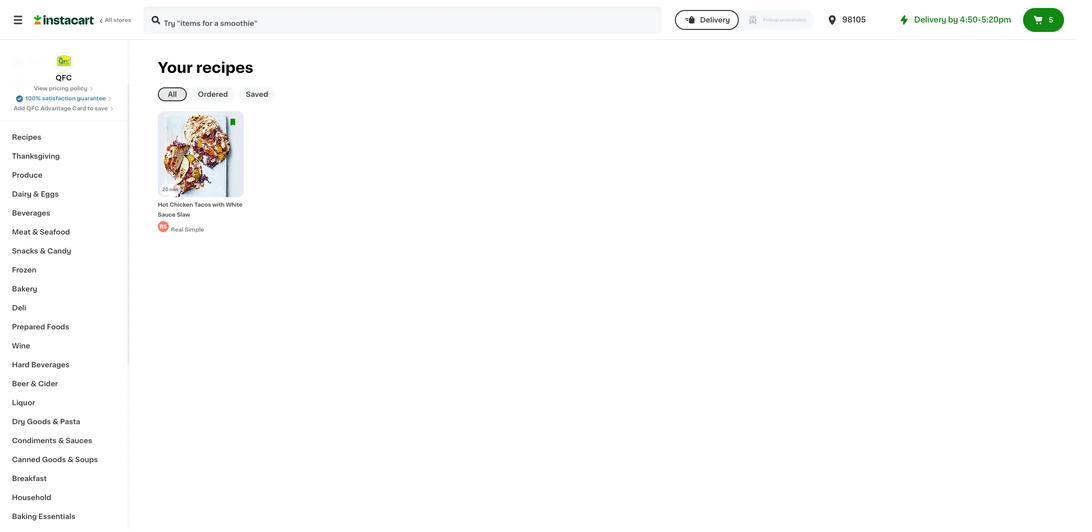 Task type: locate. For each thing, give the bounding box(es) containing it.
goods up "condiments"
[[27, 419, 51, 426]]

guarantee
[[77, 96, 106, 101]]

all down the your
[[168, 91, 177, 98]]

dry goods & pasta
[[12, 419, 80, 426]]

1 vertical spatial all
[[168, 91, 177, 98]]

wine
[[12, 343, 30, 350]]

hard beverages link
[[6, 356, 121, 375]]

https://www.instacart.com/assets/recipes/realsimple round 8dfe57b4fc5d8c3fe306dc037ee48884d9fafca5214dc9818180ea538b77d461.jpg image
[[158, 222, 169, 233]]

meat
[[12, 229, 31, 236]]

& for beer
[[31, 381, 37, 388]]

recipes
[[12, 134, 41, 141]]

delivery inside button
[[700, 16, 730, 23]]

beverages up cider
[[31, 362, 70, 369]]

delivery for delivery by 4:50-5:20pm
[[915, 16, 947, 23]]

dairy & eggs link
[[6, 185, 121, 204]]

& inside "link"
[[31, 381, 37, 388]]

& right meat
[[32, 229, 38, 236]]

pasta
[[60, 419, 80, 426]]

deli link
[[6, 299, 121, 318]]

0 vertical spatial qfc
[[56, 74, 72, 81]]

& left eggs
[[33, 191, 39, 198]]

1 vertical spatial beverages
[[31, 362, 70, 369]]

breakfast link
[[6, 470, 121, 489]]

None search field
[[143, 6, 662, 34]]

sauces
[[66, 438, 92, 445]]

0 horizontal spatial qfc
[[26, 106, 39, 111]]

qfc
[[56, 74, 72, 81], [26, 106, 39, 111]]

all for all
[[168, 91, 177, 98]]

0 vertical spatial all
[[105, 17, 112, 23]]

dairy & eggs
[[12, 191, 59, 198]]

goods for canned
[[42, 457, 66, 464]]

hard beverages
[[12, 362, 70, 369]]

qfc logo image
[[54, 52, 73, 71]]

lists
[[28, 98, 45, 105]]

beer & cider link
[[6, 375, 121, 394]]

essentials
[[39, 514, 75, 521]]

save
[[95, 106, 108, 111]]

beer & cider
[[12, 381, 58, 388]]

filters option group
[[158, 86, 275, 104]]

all inside filters option group
[[168, 91, 177, 98]]

goods down condiments & sauces
[[42, 457, 66, 464]]

20 min
[[162, 188, 178, 192]]

baking
[[12, 514, 37, 521]]

your recipes
[[158, 60, 253, 75]]

& left "candy"
[[40, 248, 46, 255]]

baking essentials link
[[6, 508, 121, 527]]

goods for dry
[[27, 419, 51, 426]]

deli
[[12, 305, 26, 312]]

all
[[105, 17, 112, 23], [168, 91, 177, 98]]

98105
[[843, 16, 866, 23]]

view pricing policy
[[34, 86, 88, 91]]

0 horizontal spatial all
[[105, 17, 112, 23]]

hot
[[158, 203, 168, 208]]

1 vertical spatial qfc
[[26, 106, 39, 111]]

condiments
[[12, 438, 56, 445]]

recipes link
[[6, 128, 121, 147]]

& left soups
[[68, 457, 74, 464]]

qfc up the view pricing policy link
[[56, 74, 72, 81]]

& left sauces on the bottom left
[[58, 438, 64, 445]]

meat & seafood
[[12, 229, 70, 236]]

recipes
[[196, 60, 253, 75]]

lists link
[[6, 92, 121, 112]]

hard
[[12, 362, 30, 369]]

0 horizontal spatial delivery
[[700, 16, 730, 23]]

qfc down lists on the left
[[26, 106, 39, 111]]

prepared foods link
[[6, 318, 121, 337]]

& for dairy
[[33, 191, 39, 198]]

& for meat
[[32, 229, 38, 236]]

condiments & sauces
[[12, 438, 92, 445]]

goods
[[27, 419, 51, 426], [42, 457, 66, 464]]

it
[[44, 78, 49, 85]]

delivery
[[915, 16, 947, 23], [700, 16, 730, 23]]

1 vertical spatial goods
[[42, 457, 66, 464]]

meat & seafood link
[[6, 223, 121, 242]]

by
[[949, 16, 959, 23]]

& right beer on the bottom
[[31, 381, 37, 388]]

beer
[[12, 381, 29, 388]]

policy
[[70, 86, 88, 91]]

beverages down dairy & eggs
[[12, 210, 50, 217]]

1 horizontal spatial all
[[168, 91, 177, 98]]

frozen
[[12, 267, 36, 274]]

1 horizontal spatial delivery
[[915, 16, 947, 23]]

to
[[88, 106, 93, 111]]

all left the stores
[[105, 17, 112, 23]]

0 vertical spatial goods
[[27, 419, 51, 426]]

real simple
[[171, 227, 204, 233]]

snacks
[[12, 248, 38, 255]]

beverages
[[12, 210, 50, 217], [31, 362, 70, 369]]

shop link
[[6, 52, 121, 72]]

4:50-
[[960, 16, 982, 23]]

snacks & candy
[[12, 248, 71, 255]]

satisfaction
[[42, 96, 76, 101]]

simple
[[185, 227, 204, 233]]

delivery for delivery
[[700, 16, 730, 23]]

baking essentials
[[12, 514, 75, 521]]

98105 button
[[827, 6, 887, 34]]

frozen link
[[6, 261, 121, 280]]

liquor
[[12, 400, 35, 407]]



Task type: vqa. For each thing, say whether or not it's contained in the screenshot.
the bottommost see
no



Task type: describe. For each thing, give the bounding box(es) containing it.
real
[[171, 227, 183, 233]]

saved
[[246, 91, 268, 98]]

recipe card group
[[158, 112, 244, 235]]

bakery
[[12, 286, 37, 293]]

thanksgiving link
[[6, 147, 121, 166]]

beverages link
[[6, 204, 121, 223]]

household link
[[6, 489, 121, 508]]

100%
[[26, 96, 41, 101]]

1 horizontal spatial qfc
[[56, 74, 72, 81]]

canned goods & soups link
[[6, 451, 121, 470]]

your
[[158, 60, 193, 75]]

100% satisfaction guarantee
[[26, 96, 106, 101]]

seafood
[[40, 229, 70, 236]]

wine link
[[6, 337, 121, 356]]

shop
[[28, 58, 47, 65]]

breakfast
[[12, 476, 47, 483]]

produce link
[[6, 166, 121, 185]]

produce
[[12, 172, 42, 179]]

0 vertical spatial beverages
[[12, 210, 50, 217]]

household
[[12, 495, 51, 502]]

add qfc advantage card to save link
[[14, 105, 114, 113]]

dry goods & pasta link
[[6, 413, 121, 432]]

candy
[[47, 248, 71, 255]]

& for condiments
[[58, 438, 64, 445]]

prepared foods
[[12, 324, 69, 331]]

stores
[[113, 17, 131, 23]]

dry
[[12, 419, 25, 426]]

100% satisfaction guarantee button
[[16, 93, 112, 103]]

chicken
[[170, 203, 193, 208]]

view
[[34, 86, 48, 91]]

view pricing policy link
[[34, 85, 94, 93]]

& left pasta
[[53, 419, 58, 426]]

ordered
[[198, 91, 228, 98]]

bakery link
[[6, 280, 121, 299]]

buy it again
[[28, 78, 70, 85]]

instacart logo image
[[34, 14, 94, 26]]

prepared
[[12, 324, 45, 331]]

pricing
[[49, 86, 69, 91]]

advantage
[[40, 106, 71, 111]]

min
[[170, 188, 178, 192]]

delivery by 4:50-5:20pm link
[[899, 14, 1012, 26]]

soups
[[75, 457, 98, 464]]

all stores
[[105, 17, 131, 23]]

5:20pm
[[982, 16, 1012, 23]]

liquor link
[[6, 394, 121, 413]]

canned goods & soups
[[12, 457, 98, 464]]

with
[[213, 203, 225, 208]]

all for all stores
[[105, 17, 112, 23]]

qfc link
[[54, 52, 73, 83]]

hot chicken tacos with white sauce slaw
[[158, 203, 243, 218]]

condiments & sauces link
[[6, 432, 121, 451]]

white
[[226, 203, 243, 208]]

20
[[162, 188, 168, 192]]

slaw
[[177, 213, 190, 218]]

delivery button
[[675, 10, 739, 30]]

add qfc advantage card to save
[[14, 106, 108, 111]]

Search field
[[144, 7, 661, 33]]

cider
[[38, 381, 58, 388]]

thanksgiving
[[12, 153, 60, 160]]

eggs
[[41, 191, 59, 198]]

5
[[1049, 16, 1054, 23]]

card
[[72, 106, 86, 111]]

canned
[[12, 457, 40, 464]]

snacks & candy link
[[6, 242, 121, 261]]

dairy
[[12, 191, 31, 198]]

buy
[[28, 78, 42, 85]]

foods
[[47, 324, 69, 331]]

again
[[50, 78, 70, 85]]

all stores link
[[34, 6, 132, 34]]

add
[[14, 106, 25, 111]]

& for snacks
[[40, 248, 46, 255]]

buy it again link
[[6, 72, 121, 92]]

service type group
[[675, 10, 815, 30]]

sauce
[[158, 213, 176, 218]]

tacos
[[194, 203, 211, 208]]

5 button
[[1024, 8, 1065, 32]]



